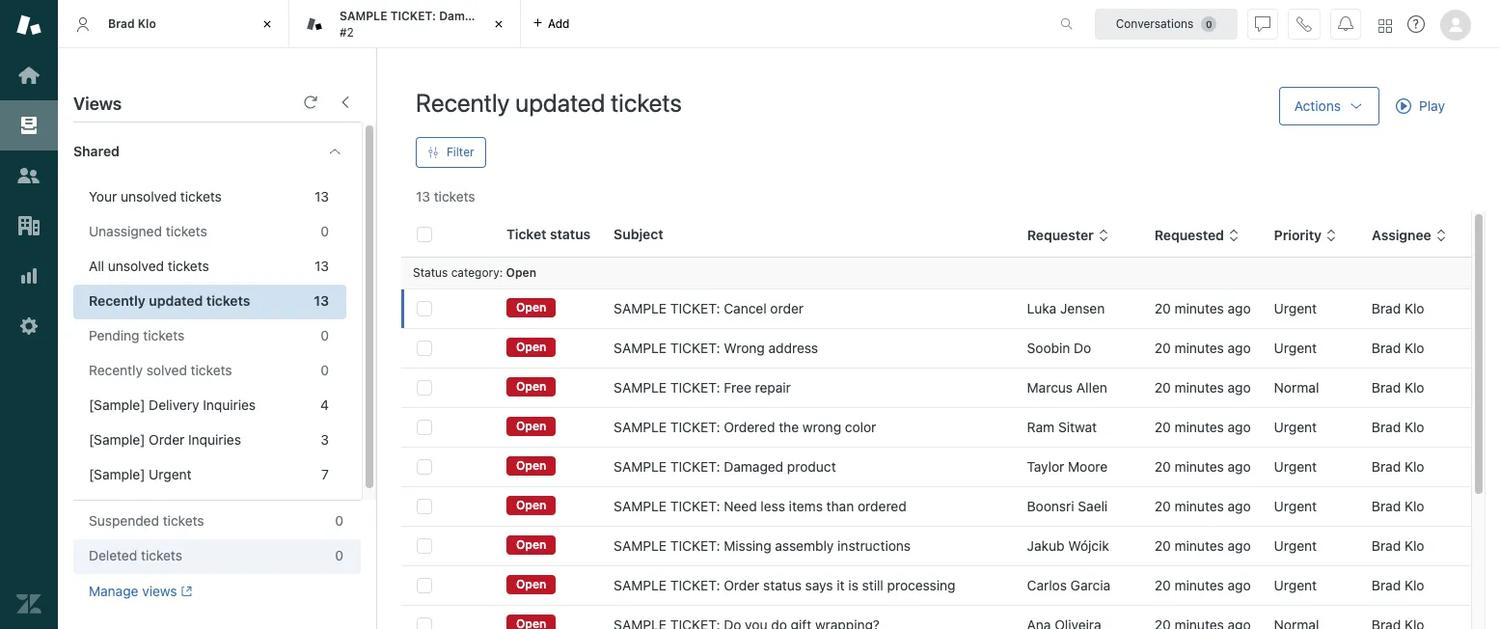 Task type: vqa. For each thing, say whether or not it's contained in the screenshot.
to inside Triggers help you save time and effort by automating repeat tasks. Popular triggers include notifying customers when their ticket is updated or routing requests to a specialized agent group. Additionally, triggers can modify tickets.
no



Task type: locate. For each thing, give the bounding box(es) containing it.
manage
[[89, 583, 138, 599]]

play button
[[1380, 87, 1462, 125]]

sample ticket: order status says it is still processing
[[614, 577, 956, 593]]

sample for sample ticket: damaged product
[[614, 458, 667, 475]]

0 for pending tickets
[[321, 327, 329, 344]]

jensen
[[1061, 300, 1105, 317]]

tab
[[290, 0, 541, 48]]

ticket:
[[391, 9, 436, 23], [671, 300, 720, 317], [671, 340, 720, 356], [671, 379, 720, 396], [671, 419, 720, 435], [671, 458, 720, 475], [671, 498, 720, 514], [671, 538, 720, 554], [671, 577, 720, 593]]

[sample] up the suspended
[[89, 466, 145, 483]]

0 vertical spatial order
[[149, 431, 185, 448]]

0 horizontal spatial damaged
[[439, 9, 493, 23]]

1 horizontal spatial damaged
[[724, 458, 784, 475]]

status inside sample ticket: order status says it is still processing link
[[763, 577, 802, 593]]

20 down requested in the top right of the page
[[1155, 300, 1171, 317]]

manage views
[[89, 583, 177, 599]]

damaged down ordered
[[724, 458, 784, 475]]

8 minutes from the top
[[1175, 577, 1224, 593]]

20 right do
[[1155, 340, 1171, 356]]

0 for unassigned tickets
[[321, 223, 329, 239]]

0 vertical spatial product
[[496, 9, 541, 23]]

brad klo for jakub wójcik
[[1372, 538, 1425, 554]]

2 20 from the top
[[1155, 340, 1171, 356]]

7 ago from the top
[[1228, 538, 1251, 554]]

1 vertical spatial [sample]
[[89, 431, 145, 448]]

brad klo
[[108, 16, 156, 31], [1372, 300, 1425, 317], [1372, 340, 1425, 356], [1372, 379, 1425, 396], [1372, 419, 1425, 435], [1372, 458, 1425, 475], [1372, 498, 1425, 514], [1372, 538, 1425, 554], [1372, 577, 1425, 593]]

close image
[[258, 14, 277, 34], [489, 14, 509, 34]]

8 20 minutes ago from the top
[[1155, 577, 1251, 593]]

unsolved down unassigned
[[108, 258, 164, 274]]

open
[[506, 265, 537, 280], [516, 300, 547, 315], [516, 340, 547, 354], [516, 380, 547, 394], [516, 419, 547, 434], [516, 459, 547, 473], [516, 498, 547, 513], [516, 538, 547, 552], [516, 577, 547, 592]]

1 horizontal spatial status
[[763, 577, 802, 593]]

ago
[[1228, 300, 1251, 317], [1228, 340, 1251, 356], [1228, 379, 1251, 396], [1228, 419, 1251, 435], [1228, 458, 1251, 475], [1228, 498, 1251, 514], [1228, 538, 1251, 554], [1228, 577, 1251, 593]]

add
[[548, 16, 570, 30]]

7 minutes from the top
[[1175, 538, 1224, 554]]

do
[[1074, 340, 1092, 356]]

is
[[849, 577, 859, 593]]

5 row from the top
[[401, 447, 1472, 487]]

brad for ram sitwat
[[1372, 419, 1401, 435]]

[sample] order inquiries
[[89, 431, 241, 448]]

ticket: for sample ticket: damaged product #2
[[391, 9, 436, 23]]

sample inside the sample ticket: damaged product #2
[[340, 9, 387, 23]]

tickets
[[611, 88, 682, 117], [180, 188, 222, 205], [434, 188, 475, 205], [166, 223, 207, 239], [168, 258, 209, 274], [206, 292, 250, 309], [143, 327, 185, 344], [191, 362, 232, 378], [163, 512, 204, 529], [141, 547, 182, 564]]

updated
[[516, 88, 605, 117], [149, 292, 203, 309]]

2 [sample] from the top
[[89, 431, 145, 448]]

3 20 minutes ago from the top
[[1155, 379, 1251, 396]]

1 vertical spatial status
[[763, 577, 802, 593]]

requester
[[1027, 227, 1094, 243]]

open for sample ticket: wrong address
[[516, 340, 547, 354]]

open for sample ticket: free repair
[[516, 380, 547, 394]]

brad for boonsri saeli
[[1372, 498, 1401, 514]]

4 ago from the top
[[1228, 419, 1251, 435]]

inquiries down delivery on the bottom of the page
[[188, 431, 241, 448]]

wrong
[[803, 419, 842, 435]]

status
[[550, 226, 591, 242], [763, 577, 802, 593]]

6 20 minutes ago from the top
[[1155, 498, 1251, 514]]

3 row from the top
[[401, 368, 1472, 408]]

recently down the "pending"
[[89, 362, 143, 378]]

klo for boonsri saeli
[[1405, 498, 1425, 514]]

assignee
[[1372, 227, 1432, 243]]

views image
[[16, 113, 41, 138]]

minutes for allen
[[1175, 379, 1224, 396]]

7 20 minutes ago from the top
[[1155, 538, 1251, 554]]

4 20 from the top
[[1155, 419, 1171, 435]]

ago for wójcik
[[1228, 538, 1251, 554]]

sample ticket: ordered the wrong color
[[614, 419, 877, 435]]

5 20 minutes ago from the top
[[1155, 458, 1251, 475]]

1 vertical spatial unsolved
[[108, 258, 164, 274]]

20
[[1155, 300, 1171, 317], [1155, 340, 1171, 356], [1155, 379, 1171, 396], [1155, 419, 1171, 435], [1155, 458, 1171, 475], [1155, 498, 1171, 514], [1155, 538, 1171, 554], [1155, 577, 1171, 593]]

1 horizontal spatial order
[[724, 577, 760, 593]]

1 vertical spatial inquiries
[[188, 431, 241, 448]]

20 right wójcik at the right of the page
[[1155, 538, 1171, 554]]

20 right garcia
[[1155, 577, 1171, 593]]

20 right allen
[[1155, 379, 1171, 396]]

suspended tickets
[[89, 512, 204, 529]]

brad klo for carlos garcia
[[1372, 577, 1425, 593]]

damaged left add dropdown button
[[439, 9, 493, 23]]

7 20 from the top
[[1155, 538, 1171, 554]]

20 minutes ago for do
[[1155, 340, 1251, 356]]

1 vertical spatial order
[[724, 577, 760, 593]]

1 row from the top
[[401, 289, 1472, 329]]

status right ticket
[[550, 226, 591, 242]]

priority button
[[1274, 227, 1338, 244]]

20 for saeli
[[1155, 498, 1171, 514]]

1 vertical spatial damaged
[[724, 458, 784, 475]]

taylor moore
[[1027, 458, 1108, 475]]

0 horizontal spatial updated
[[149, 292, 203, 309]]

ticket status
[[507, 226, 591, 242]]

boonsri saeli
[[1027, 498, 1108, 514]]

[sample] down the recently solved tickets
[[89, 397, 145, 413]]

recently up filter
[[416, 88, 510, 117]]

product inside row
[[787, 458, 836, 475]]

cancel
[[724, 300, 767, 317]]

repair
[[755, 379, 791, 396]]

row containing sample ticket: cancel order
[[401, 289, 1472, 329]]

open for sample ticket: order status says it is still processing
[[516, 577, 547, 592]]

2 vertical spatial [sample]
[[89, 466, 145, 483]]

organizations image
[[16, 213, 41, 238]]

2 minutes from the top
[[1175, 340, 1224, 356]]

close image for brad klo tab
[[258, 14, 277, 34]]

get started image
[[16, 63, 41, 88]]

admin image
[[16, 314, 41, 339]]

5 ago from the top
[[1228, 458, 1251, 475]]

13 tickets
[[416, 188, 475, 205]]

20 minutes ago for allen
[[1155, 379, 1251, 396]]

[sample] up [sample] urgent
[[89, 431, 145, 448]]

row containing sample ticket: damaged product
[[401, 447, 1472, 487]]

20 right saeli
[[1155, 498, 1171, 514]]

product inside the sample ticket: damaged product #2
[[496, 9, 541, 23]]

0 horizontal spatial recently updated tickets
[[89, 292, 250, 309]]

ago for sitwat
[[1228, 419, 1251, 435]]

updated down all unsolved tickets
[[149, 292, 203, 309]]

row containing sample ticket: missing assembly instructions
[[401, 526, 1472, 566]]

allen
[[1077, 379, 1108, 396]]

ticket: for sample ticket: need less items than ordered
[[671, 498, 720, 514]]

3 [sample] from the top
[[89, 466, 145, 483]]

0 vertical spatial recently
[[416, 88, 510, 117]]

jakub wójcik
[[1027, 538, 1110, 554]]

1 vertical spatial recently
[[89, 292, 145, 309]]

sample for sample ticket: free repair
[[614, 379, 667, 396]]

order down [sample] delivery inquiries
[[149, 431, 185, 448]]

4 minutes from the top
[[1175, 419, 1224, 435]]

1 horizontal spatial product
[[787, 458, 836, 475]]

1 close image from the left
[[258, 14, 277, 34]]

7 row from the top
[[401, 526, 1472, 566]]

2 vertical spatial recently
[[89, 362, 143, 378]]

sample for sample ticket: missing assembly instructions
[[614, 538, 667, 554]]

requested
[[1155, 227, 1225, 243]]

sample for sample ticket: ordered the wrong color
[[614, 419, 667, 435]]

20 for allen
[[1155, 379, 1171, 396]]

inquiries right delivery on the bottom of the page
[[203, 397, 256, 413]]

updated down tabs tab list
[[516, 88, 605, 117]]

minutes for wójcik
[[1175, 538, 1224, 554]]

than
[[827, 498, 854, 514]]

brad klo for ram sitwat
[[1372, 419, 1425, 435]]

actions
[[1295, 97, 1341, 114]]

unsolved up unassigned tickets
[[121, 188, 177, 205]]

klo for ram sitwat
[[1405, 419, 1425, 435]]

recently
[[416, 88, 510, 117], [89, 292, 145, 309], [89, 362, 143, 378]]

recently for 0
[[89, 362, 143, 378]]

0 vertical spatial recently updated tickets
[[416, 88, 682, 117]]

20 minutes ago
[[1155, 300, 1251, 317], [1155, 340, 1251, 356], [1155, 379, 1251, 396], [1155, 419, 1251, 435], [1155, 458, 1251, 475], [1155, 498, 1251, 514], [1155, 538, 1251, 554], [1155, 577, 1251, 593]]

shared
[[73, 143, 120, 159]]

damaged inside sample ticket: damaged product link
[[724, 458, 784, 475]]

3 ago from the top
[[1228, 379, 1251, 396]]

20 right sitwat
[[1155, 419, 1171, 435]]

[sample] for [sample] delivery inquiries
[[89, 397, 145, 413]]

boonsri
[[1027, 498, 1075, 514]]

filter
[[447, 145, 474, 159]]

3 minutes from the top
[[1175, 379, 1224, 396]]

6 row from the top
[[401, 487, 1472, 526]]

0 vertical spatial unsolved
[[121, 188, 177, 205]]

close image inside brad klo tab
[[258, 14, 277, 34]]

deleted
[[89, 547, 137, 564]]

1 minutes from the top
[[1175, 300, 1224, 317]]

8 20 from the top
[[1155, 577, 1171, 593]]

sample for sample ticket: order status says it is still processing
[[614, 577, 667, 593]]

close image for tab containing sample ticket: damaged product
[[489, 14, 509, 34]]

0 vertical spatial [sample]
[[89, 397, 145, 413]]

close image inside tab
[[489, 14, 509, 34]]

sample ticket: ordered the wrong color link
[[614, 418, 877, 437]]

get help image
[[1408, 15, 1425, 33]]

2 close image from the left
[[489, 14, 509, 34]]

0
[[321, 223, 329, 239], [321, 327, 329, 344], [321, 362, 329, 378], [335, 512, 344, 529], [335, 547, 344, 564]]

9 row from the top
[[401, 606, 1472, 629]]

row
[[401, 289, 1472, 329], [401, 329, 1472, 368], [401, 368, 1472, 408], [401, 408, 1472, 447], [401, 447, 1472, 487], [401, 487, 1472, 526], [401, 526, 1472, 566], [401, 566, 1472, 606], [401, 606, 1472, 629]]

close image left #2 at the top left of page
[[258, 14, 277, 34]]

20 for wójcik
[[1155, 538, 1171, 554]]

8 ago from the top
[[1228, 577, 1251, 593]]

recently solved tickets
[[89, 362, 232, 378]]

1 [sample] from the top
[[89, 397, 145, 413]]

3 20 from the top
[[1155, 379, 1171, 396]]

ticket: for sample ticket: wrong address
[[671, 340, 720, 356]]

pending tickets
[[89, 327, 185, 344]]

1 vertical spatial product
[[787, 458, 836, 475]]

damaged inside the sample ticket: damaged product #2
[[439, 9, 493, 23]]

[sample]
[[89, 397, 145, 413], [89, 431, 145, 448], [89, 466, 145, 483]]

(opens in a new tab) image
[[177, 586, 192, 598]]

ticket: for sample ticket: order status says it is still processing
[[671, 577, 720, 593]]

2 20 minutes ago from the top
[[1155, 340, 1251, 356]]

0 horizontal spatial product
[[496, 9, 541, 23]]

tab containing sample ticket: damaged product
[[290, 0, 541, 48]]

damaged for sample ticket: damaged product
[[724, 458, 784, 475]]

0 vertical spatial status
[[550, 226, 591, 242]]

4
[[321, 397, 329, 413]]

instructions
[[838, 538, 911, 554]]

klo for soobin do
[[1405, 340, 1425, 356]]

order down "missing"
[[724, 577, 760, 593]]

soobin do
[[1027, 340, 1092, 356]]

order
[[771, 300, 804, 317]]

4 row from the top
[[401, 408, 1472, 447]]

1 horizontal spatial close image
[[489, 14, 509, 34]]

zendesk support image
[[16, 13, 41, 38]]

recently updated tickets down all unsolved tickets
[[89, 292, 250, 309]]

manage views link
[[89, 583, 192, 600]]

6 20 from the top
[[1155, 498, 1171, 514]]

moore
[[1068, 458, 1108, 475]]

says
[[805, 577, 833, 593]]

product up items
[[787, 458, 836, 475]]

8 row from the top
[[401, 566, 1472, 606]]

shared button
[[58, 123, 308, 180]]

13
[[315, 188, 329, 205], [416, 188, 430, 205], [315, 258, 329, 274], [314, 292, 329, 309]]

shared heading
[[58, 123, 362, 180]]

row containing sample ticket: need less items than ordered
[[401, 487, 1472, 526]]

6 minutes from the top
[[1175, 498, 1224, 514]]

4 20 minutes ago from the top
[[1155, 419, 1251, 435]]

6 ago from the top
[[1228, 498, 1251, 514]]

close image left add dropdown button
[[489, 14, 509, 34]]

customers image
[[16, 163, 41, 188]]

normal
[[1274, 379, 1320, 396]]

[sample] for [sample] order inquiries
[[89, 431, 145, 448]]

[sample] for [sample] urgent
[[89, 466, 145, 483]]

status left says
[[763, 577, 802, 593]]

sample for sample ticket: cancel order
[[614, 300, 667, 317]]

0 horizontal spatial status
[[550, 226, 591, 242]]

minutes for sitwat
[[1175, 419, 1224, 435]]

order
[[149, 431, 185, 448], [724, 577, 760, 593]]

ticket: inside the sample ticket: damaged product #2
[[391, 9, 436, 23]]

minutes
[[1175, 300, 1224, 317], [1175, 340, 1224, 356], [1175, 379, 1224, 396], [1175, 419, 1224, 435], [1175, 458, 1224, 475], [1175, 498, 1224, 514], [1175, 538, 1224, 554], [1175, 577, 1224, 593]]

0 vertical spatial updated
[[516, 88, 605, 117]]

all
[[89, 258, 104, 274]]

recently updated tickets down tabs tab list
[[416, 88, 682, 117]]

ticket: for sample ticket: missing assembly instructions
[[671, 538, 720, 554]]

0 for recently solved tickets
[[321, 362, 329, 378]]

unassigned tickets
[[89, 223, 207, 239]]

product left add
[[496, 9, 541, 23]]

0 horizontal spatial close image
[[258, 14, 277, 34]]

1 20 from the top
[[1155, 300, 1171, 317]]

recently for 13
[[89, 292, 145, 309]]

processing
[[887, 577, 956, 593]]

recently up the "pending"
[[89, 292, 145, 309]]

2 row from the top
[[401, 329, 1472, 368]]

sample ticket: wrong address
[[614, 340, 818, 356]]

open for sample ticket: need less items than ordered
[[516, 498, 547, 513]]

taylor
[[1027, 458, 1065, 475]]

status category: open
[[413, 265, 537, 280]]

0 vertical spatial inquiries
[[203, 397, 256, 413]]

inquiries for [sample] delivery inquiries
[[203, 397, 256, 413]]

20 right moore
[[1155, 458, 1171, 475]]

2 ago from the top
[[1228, 340, 1251, 356]]

0 vertical spatial damaged
[[439, 9, 493, 23]]



Task type: describe. For each thing, give the bounding box(es) containing it.
it
[[837, 577, 845, 593]]

[sample] urgent
[[89, 466, 192, 483]]

address
[[769, 340, 818, 356]]

actions button
[[1279, 87, 1380, 125]]

main element
[[0, 0, 58, 629]]

deleted tickets
[[89, 547, 182, 564]]

13 for recently updated tickets
[[314, 292, 329, 309]]

zendesk image
[[16, 592, 41, 617]]

add button
[[521, 0, 581, 47]]

product for sample ticket: damaged product
[[787, 458, 836, 475]]

notifications image
[[1338, 16, 1354, 31]]

pending
[[89, 327, 140, 344]]

product for sample ticket: damaged product #2
[[496, 9, 541, 23]]

need
[[724, 498, 757, 514]]

carlos
[[1027, 577, 1067, 593]]

reporting image
[[16, 263, 41, 289]]

play
[[1420, 97, 1446, 114]]

#2
[[340, 25, 354, 39]]

assignee button
[[1372, 227, 1447, 244]]

row containing sample ticket: order status says it is still processing
[[401, 566, 1472, 606]]

soobin
[[1027, 340, 1071, 356]]

saeli
[[1078, 498, 1108, 514]]

button displays agent's chat status as invisible. image
[[1255, 16, 1271, 31]]

all unsolved tickets
[[89, 258, 209, 274]]

sitwat
[[1059, 419, 1097, 435]]

brad inside tab
[[108, 16, 135, 31]]

1 20 minutes ago from the top
[[1155, 300, 1251, 317]]

still
[[862, 577, 884, 593]]

conversations button
[[1095, 8, 1238, 39]]

unsolved for all
[[108, 258, 164, 274]]

garcia
[[1071, 577, 1111, 593]]

brad klo for marcus allen
[[1372, 379, 1425, 396]]

sample ticket: need less items than ordered
[[614, 498, 907, 514]]

the
[[779, 419, 799, 435]]

priority
[[1274, 227, 1322, 243]]

delivery
[[149, 397, 199, 413]]

ram
[[1027, 419, 1055, 435]]

category:
[[451, 265, 503, 280]]

filter button
[[416, 137, 486, 168]]

brad klo inside tab
[[108, 16, 156, 31]]

brad klo for soobin do
[[1372, 340, 1425, 356]]

row containing sample ticket: free repair
[[401, 368, 1472, 408]]

klo for carlos garcia
[[1405, 577, 1425, 593]]

requested button
[[1155, 227, 1240, 244]]

sample for sample ticket: wrong address
[[614, 340, 667, 356]]

tabs tab list
[[58, 0, 1040, 48]]

sample ticket: need less items than ordered link
[[614, 497, 907, 516]]

status
[[413, 265, 448, 280]]

carlos garcia
[[1027, 577, 1111, 593]]

0 horizontal spatial order
[[149, 431, 185, 448]]

sample ticket: missing assembly instructions link
[[614, 537, 911, 556]]

0 for deleted tickets
[[335, 547, 344, 564]]

ticket: for sample ticket: ordered the wrong color
[[671, 419, 720, 435]]

wrong
[[724, 340, 765, 356]]

brad for carlos garcia
[[1372, 577, 1401, 593]]

jakub
[[1027, 538, 1065, 554]]

klo inside brad klo tab
[[138, 16, 156, 31]]

marcus allen
[[1027, 379, 1108, 396]]

sample ticket: free repair
[[614, 379, 791, 396]]

20 minutes ago for garcia
[[1155, 577, 1251, 593]]

3
[[321, 431, 329, 448]]

5 minutes from the top
[[1175, 458, 1224, 475]]

unassigned
[[89, 223, 162, 239]]

sample for sample ticket: damaged product #2
[[340, 9, 387, 23]]

20 for do
[[1155, 340, 1171, 356]]

sample ticket: missing assembly instructions
[[614, 538, 911, 554]]

20 minutes ago for sitwat
[[1155, 419, 1251, 435]]

sample ticket: wrong address link
[[614, 339, 818, 358]]

ago for saeli
[[1228, 498, 1251, 514]]

free
[[724, 379, 752, 396]]

inquiries for [sample] order inquiries
[[188, 431, 241, 448]]

ticket
[[507, 226, 547, 242]]

less
[[761, 498, 785, 514]]

items
[[789, 498, 823, 514]]

marcus
[[1027, 379, 1073, 396]]

1 vertical spatial recently updated tickets
[[89, 292, 250, 309]]

color
[[845, 419, 877, 435]]

missing
[[724, 538, 772, 554]]

minutes for saeli
[[1175, 498, 1224, 514]]

refresh views pane image
[[303, 95, 318, 110]]

brad klo tab
[[58, 0, 290, 48]]

13 for all unsolved tickets
[[315, 258, 329, 274]]

your
[[89, 188, 117, 205]]

ordered
[[858, 498, 907, 514]]

unsolved for your
[[121, 188, 177, 205]]

ticket: for sample ticket: free repair
[[671, 379, 720, 396]]

13 for your unsolved tickets
[[315, 188, 329, 205]]

brad klo for boonsri saeli
[[1372, 498, 1425, 514]]

ticket: for sample ticket: cancel order
[[671, 300, 720, 317]]

suspended
[[89, 512, 159, 529]]

5 20 from the top
[[1155, 458, 1171, 475]]

ago for allen
[[1228, 379, 1251, 396]]

sample ticket: cancel order link
[[614, 299, 804, 318]]

collapse views pane image
[[338, 95, 353, 110]]

20 for sitwat
[[1155, 419, 1171, 435]]

solved
[[146, 362, 187, 378]]

views
[[142, 583, 177, 599]]

ticket: for sample ticket: damaged product
[[671, 458, 720, 475]]

conversations
[[1116, 16, 1194, 30]]

sample ticket: free repair link
[[614, 378, 791, 398]]

minutes for do
[[1175, 340, 1224, 356]]

requester button
[[1027, 227, 1109, 244]]

luka jensen
[[1027, 300, 1105, 317]]

open for sample ticket: ordered the wrong color
[[516, 419, 547, 434]]

wójcik
[[1069, 538, 1110, 554]]

views
[[73, 94, 122, 114]]

row containing sample ticket: ordered the wrong color
[[401, 408, 1472, 447]]

ago for garcia
[[1228, 577, 1251, 593]]

1 horizontal spatial updated
[[516, 88, 605, 117]]

1 vertical spatial updated
[[149, 292, 203, 309]]

luka
[[1027, 300, 1057, 317]]

klo for marcus allen
[[1405, 379, 1425, 396]]

7
[[322, 466, 329, 483]]

zendesk products image
[[1379, 19, 1393, 32]]

brad for jakub wójcik
[[1372, 538, 1401, 554]]

ram sitwat
[[1027, 419, 1097, 435]]

ago for do
[[1228, 340, 1251, 356]]

row containing sample ticket: wrong address
[[401, 329, 1472, 368]]

20 for garcia
[[1155, 577, 1171, 593]]

brad for marcus allen
[[1372, 379, 1401, 396]]

open for sample ticket: missing assembly instructions
[[516, 538, 547, 552]]

0 for suspended tickets
[[335, 512, 344, 529]]

sample ticket: damaged product
[[614, 458, 836, 475]]

klo for jakub wójcik
[[1405, 538, 1425, 554]]

20 minutes ago for wójcik
[[1155, 538, 1251, 554]]

sample for sample ticket: need less items than ordered
[[614, 498, 667, 514]]

1 ago from the top
[[1228, 300, 1251, 317]]

ordered
[[724, 419, 775, 435]]

brad for soobin do
[[1372, 340, 1401, 356]]

minutes for garcia
[[1175, 577, 1224, 593]]

20 minutes ago for saeli
[[1155, 498, 1251, 514]]

damaged for sample ticket: damaged product #2
[[439, 9, 493, 23]]

1 horizontal spatial recently updated tickets
[[416, 88, 682, 117]]

your unsolved tickets
[[89, 188, 222, 205]]

[sample] delivery inquiries
[[89, 397, 256, 413]]

sample ticket: order status says it is still processing link
[[614, 576, 956, 595]]

sample ticket: damaged product link
[[614, 457, 836, 477]]

assembly
[[775, 538, 834, 554]]



